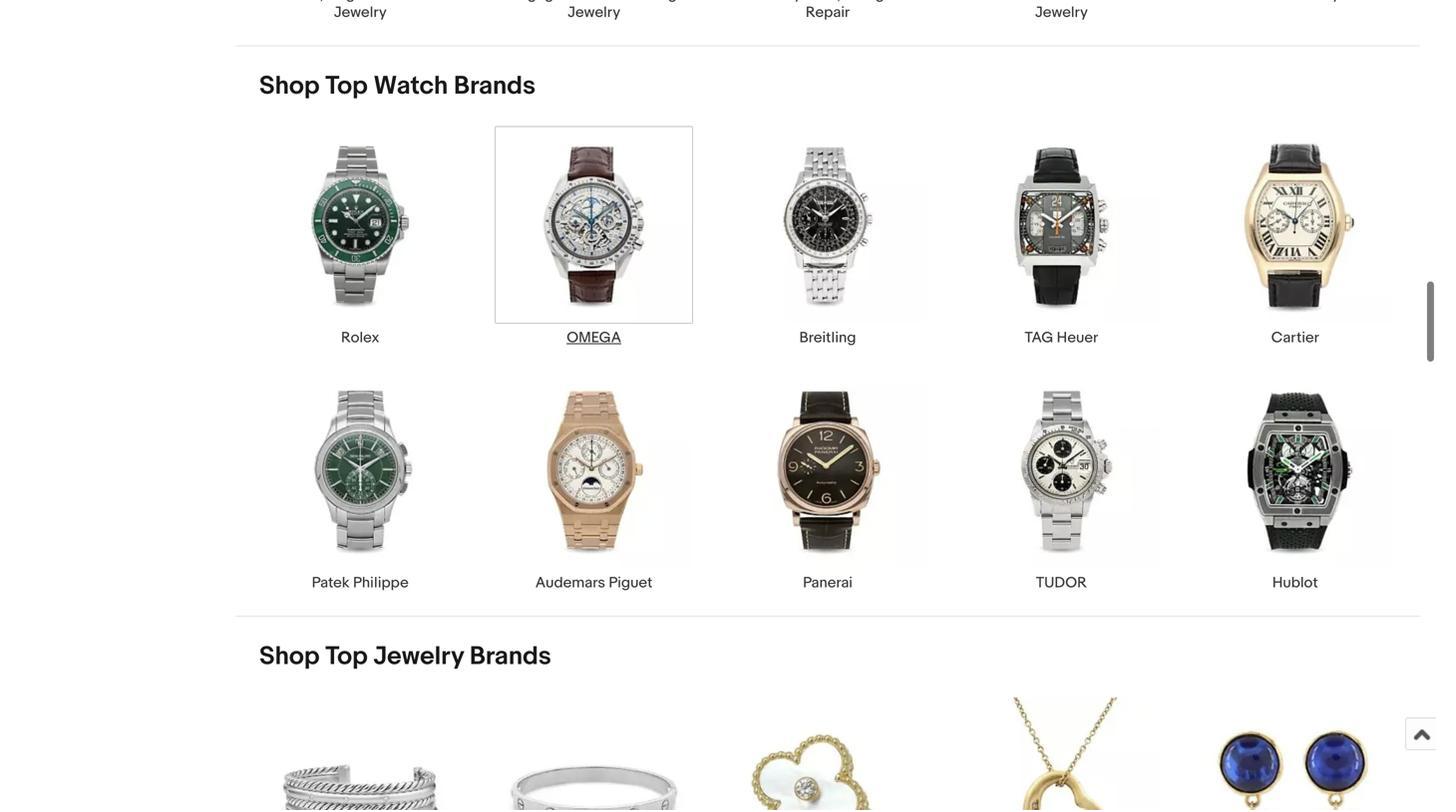 Task type: vqa. For each thing, say whether or not it's contained in the screenshot.
Sold Items option
no



Task type: locate. For each thing, give the bounding box(es) containing it.
brands right "watch"
[[454, 71, 536, 102]]

1 shop from the top
[[259, 71, 320, 102]]

audemars piguet link
[[477, 371, 711, 593]]

shop
[[259, 71, 320, 102], [259, 642, 320, 673]]

1 & from the left
[[391, 0, 402, 3]]

jewelry inside jewelry care, design & repair
[[749, 0, 801, 3]]

brands down audemars
[[470, 642, 551, 673]]

2 list from the top
[[235, 126, 1420, 617]]

wedding
[[615, 0, 677, 3]]

shop for shop top jewelry brands
[[259, 642, 320, 673]]

2 top from the top
[[325, 642, 368, 673]]

cartier
[[1272, 329, 1320, 347]]

shop top watch brands
[[259, 71, 536, 102]]

& left the tribal
[[391, 0, 402, 3]]

top for watch
[[325, 71, 368, 102]]

jewelry
[[749, 0, 801, 3], [334, 3, 387, 21], [568, 3, 621, 21], [1035, 3, 1088, 21], [374, 642, 464, 673]]

tag heuer
[[1025, 329, 1099, 347]]

jewelry inside "handcrafted & artisan jewelry"
[[1035, 3, 1088, 21]]

care,
[[804, 0, 841, 3]]

brands for shop top jewelry brands
[[470, 642, 551, 673]]

breitling link
[[711, 126, 945, 347]]

1 vertical spatial shop
[[259, 642, 320, 673]]

shop down ethnic,
[[259, 71, 320, 102]]

tag
[[1025, 329, 1054, 347]]

1 top from the top
[[325, 71, 368, 102]]

1 vertical spatial list
[[235, 126, 1420, 617]]

2 & from the left
[[601, 0, 612, 3]]

& left wedding
[[601, 0, 612, 3]]

top down the patek philippe
[[325, 642, 368, 673]]

3 list from the top
[[235, 697, 1420, 811]]

ethnic, regional & tribal jewelry link
[[243, 0, 477, 21]]

shop top jewelry brands
[[259, 642, 551, 673]]

top left "watch"
[[325, 71, 368, 102]]

4 & from the left
[[1075, 0, 1086, 3]]

tudor
[[1036, 575, 1087, 593]]

shop down patek
[[259, 642, 320, 673]]

3 & from the left
[[896, 0, 907, 3]]

&
[[391, 0, 402, 3], [601, 0, 612, 3], [896, 0, 907, 3], [1075, 0, 1086, 3]]

list for shop top jewelry brands
[[235, 697, 1420, 811]]

1 list from the top
[[235, 0, 1420, 45]]

& inside the ethnic, regional & tribal jewelry
[[391, 0, 402, 3]]

2 shop from the top
[[259, 642, 320, 673]]

jewelry inside the ethnic, regional & tribal jewelry
[[334, 3, 387, 21]]

& right design
[[896, 0, 907, 3]]

0 vertical spatial brands
[[454, 71, 536, 102]]

philippe
[[353, 575, 409, 593]]

watch
[[374, 71, 448, 102]]

handcrafted & artisan jewelry
[[986, 0, 1138, 21]]

engagement
[[511, 0, 597, 3]]

brands
[[454, 71, 536, 102], [470, 642, 551, 673]]

0 vertical spatial list
[[235, 0, 1420, 45]]

artisan
[[1089, 0, 1138, 3]]

1 vertical spatial brands
[[470, 642, 551, 673]]

top
[[325, 71, 368, 102], [325, 642, 368, 673]]

list
[[235, 0, 1420, 45], [235, 126, 1420, 617], [235, 697, 1420, 811]]

shop for shop top watch brands
[[259, 71, 320, 102]]

list containing ethnic, regional & tribal jewelry
[[235, 0, 1420, 45]]

omega
[[567, 329, 621, 347]]

audemars piguet
[[536, 575, 653, 593]]

jewelry care, design & repair link
[[711, 0, 945, 21]]

0 vertical spatial top
[[325, 71, 368, 102]]

panerai
[[803, 575, 853, 593]]

2 vertical spatial list
[[235, 697, 1420, 811]]

list containing rolex
[[235, 126, 1420, 617]]

panerai link
[[711, 371, 945, 593]]

tribal
[[405, 0, 442, 3]]

& left artisan
[[1075, 0, 1086, 3]]

1 vertical spatial top
[[325, 642, 368, 673]]

0 vertical spatial shop
[[259, 71, 320, 102]]



Task type: describe. For each thing, give the bounding box(es) containing it.
cartier link
[[1179, 126, 1412, 347]]

heuer
[[1057, 329, 1099, 347]]

patek philippe link
[[243, 371, 477, 593]]

tag heuer link
[[945, 126, 1179, 347]]

regional
[[327, 0, 388, 3]]

piguet
[[609, 575, 653, 593]]

& inside "handcrafted & artisan jewelry"
[[1075, 0, 1086, 3]]

& inside engagement & wedding jewelry
[[601, 0, 612, 3]]

jewelry inside engagement & wedding jewelry
[[568, 3, 621, 21]]

repair
[[806, 3, 850, 21]]

ethnic, regional & tribal jewelry
[[278, 0, 442, 21]]

& inside jewelry care, design & repair
[[896, 0, 907, 3]]

patek
[[312, 575, 350, 593]]

hublot
[[1273, 575, 1318, 593]]

ethnic,
[[278, 0, 324, 3]]

handcrafted
[[986, 0, 1071, 3]]

list for shop top watch brands
[[235, 126, 1420, 617]]

brands for shop top watch brands
[[454, 71, 536, 102]]

hublot link
[[1179, 371, 1412, 593]]

engagement & wedding jewelry
[[511, 0, 677, 21]]

top for jewelry
[[325, 642, 368, 673]]

tudor link
[[945, 371, 1179, 593]]

handcrafted & artisan jewelry link
[[945, 0, 1179, 21]]

design
[[845, 0, 893, 3]]

jewelry care, design & repair
[[749, 0, 907, 21]]

audemars
[[536, 575, 605, 593]]

rolex link
[[243, 126, 477, 347]]

rolex
[[341, 329, 379, 347]]

breitling
[[800, 329, 856, 347]]

engagement & wedding jewelry link
[[477, 0, 711, 21]]

omega link
[[477, 126, 711, 347]]

patek philippe
[[312, 575, 409, 593]]



